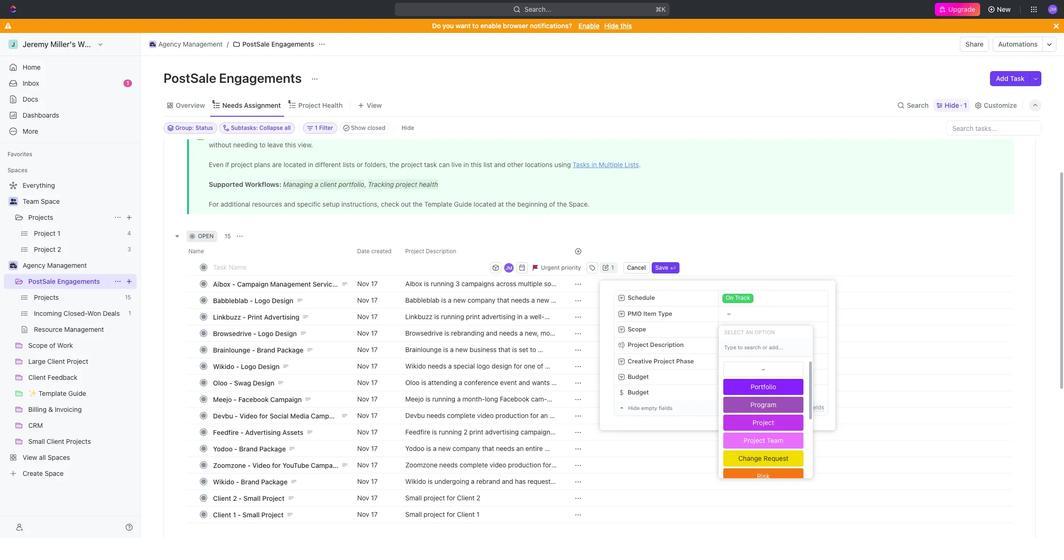 Task type: vqa. For each thing, say whether or not it's contained in the screenshot.


Task type: describe. For each thing, give the bounding box(es) containing it.
small inside button
[[405, 494, 422, 502]]

and inside linkbuzz is running print advertising in a well- known magazine and needs content creation.
[[458, 321, 469, 329]]

- for linkbuzz - print advertising
[[243, 313, 246, 321]]

brand for wikido
[[241, 478, 259, 486]]

project for small project for client 1
[[424, 511, 445, 519]]

add inside custom fields element
[[779, 404, 789, 411]]

0 vertical spatial advertising
[[264, 313, 300, 321]]

an inside 'devbu needs complete video production for an upcoming social media campaign.'
[[541, 412, 548, 420]]

enable
[[579, 22, 600, 30]]

project health
[[298, 101, 343, 109]]

is for linkbuzz
[[434, 313, 439, 321]]

special
[[454, 362, 475, 370]]

oloo - swag design
[[213, 379, 274, 387]]

logo inside yodoo is a new company that needs an entire brand package including logo design.
[[482, 453, 495, 461]]

rebranding
[[451, 329, 484, 337]]

client up client 1 - small project
[[213, 495, 231, 503]]

complete for to
[[460, 461, 488, 469]]

advertising inside "link"
[[245, 429, 281, 437]]

campaigns
[[521, 428, 554, 436]]

inbox
[[23, 79, 39, 87]]

for up wikido - brand package link
[[272, 462, 281, 470]]

0 vertical spatial an
[[746, 329, 753, 335]]

home link
[[4, 60, 137, 75]]

hide empty fields
[[628, 405, 673, 411]]

open
[[198, 233, 214, 240]]

assignment
[[244, 101, 281, 109]]

feedfire - advertising assets
[[213, 429, 303, 437]]

devbu - video for social media campaign
[[213, 412, 342, 420]]

small inside 'button'
[[405, 511, 422, 519]]

linkbuzz - print advertising link
[[211, 310, 350, 324]]

zoomzone - video for youtube campaign link
[[211, 459, 350, 472]]

do you want to enable browser notifications? enable hide this
[[432, 22, 632, 30]]

0 vertical spatial agency management link
[[147, 39, 225, 50]]

dashboards
[[23, 111, 59, 119]]

wikido for wikido - logo design
[[213, 363, 234, 371]]

0 vertical spatial youtube
[[283, 462, 309, 470]]

logo for babbleblab
[[255, 297, 270, 305]]

social
[[437, 420, 455, 428]]

wikido - brand package link
[[211, 475, 350, 489]]

design
[[492, 362, 512, 370]]

new,
[[525, 329, 539, 337]]

postsale engagements inside 'tree'
[[28, 278, 100, 286]]

change request
[[738, 455, 789, 463]]

1 inside 'button'
[[476, 511, 479, 519]]

devbu needs complete video production for an upcoming social media campaign. button
[[400, 408, 563, 428]]

content
[[491, 321, 515, 329]]

package for yodoo - brand package
[[259, 445, 286, 453]]

1 horizontal spatial management
[[183, 40, 223, 48]]

hide for hide 1
[[945, 101, 959, 109]]

save button
[[652, 262, 680, 274]]

/
[[227, 40, 229, 48]]

yodoo for yodoo is a new company that needs an entire brand package including logo design.
[[405, 445, 424, 453]]

increase
[[472, 470, 498, 478]]

a inside linkbuzz is running print advertising in a well- known magazine and needs content creation.
[[524, 313, 528, 321]]

advertising inside feedfire is running 2 print advertising campaigns and needs creation of the assets.
[[485, 428, 519, 436]]

design for babbleblab - logo design
[[272, 297, 293, 305]]

media
[[457, 420, 475, 428]]

1 button
[[600, 262, 618, 274]]

– button
[[719, 310, 739, 319]]

aibox
[[213, 280, 231, 288]]

share button
[[960, 37, 989, 52]]

space
[[41, 197, 60, 205]]

zoomzone for zoomzone - video for youtube campaign
[[213, 462, 246, 470]]

search...
[[524, 5, 551, 13]]

swag
[[234, 379, 251, 387]]

select
[[724, 329, 744, 335]]

- for feedfire - advertising assets
[[240, 429, 244, 437]]

media
[[290, 412, 309, 420]]

campaign
[[433, 470, 463, 478]]

client down client 2 - small project
[[213, 511, 231, 519]]

new
[[438, 445, 451, 453]]

a inside browsedrive is rebranding and needs a new, mod ern logo.
[[520, 329, 523, 337]]

team space
[[23, 197, 60, 205]]

- for babbleblab - logo design
[[250, 297, 253, 305]]

logo for browsedrive
[[258, 330, 273, 338]]

program
[[751, 401, 776, 409]]

2 vertical spatial management
[[270, 280, 311, 288]]

project team
[[744, 437, 783, 445]]

babbleblab - logo design
[[213, 297, 293, 305]]

hide for hide empty fields
[[628, 405, 640, 411]]

meejo
[[213, 396, 232, 404]]

social
[[270, 412, 289, 420]]

for inside 'devbu needs complete video production for an upcoming social media campaign.'
[[530, 412, 539, 420]]

and inside feedfire is running 2 print advertising campaigns and needs creation of the assets.
[[405, 437, 417, 445]]

agency inside sidebar navigation
[[23, 262, 45, 270]]

the
[[473, 437, 483, 445]]

0 vertical spatial agency
[[158, 40, 181, 48]]

zoomzone needs complete video production for a youtube campaign to increase brand awareness. button
[[400, 457, 563, 478]]

search button
[[895, 99, 932, 112]]

Set value for Budget Custom Field text field
[[719, 386, 828, 401]]

- for meejo - facebook campaign
[[234, 396, 237, 404]]

option
[[755, 329, 775, 335]]

portfolio
[[751, 383, 776, 391]]

0 vertical spatial postsale engagements link
[[231, 39, 316, 50]]

brand for brainlounge
[[257, 346, 275, 354]]

search
[[907, 101, 929, 109]]

save
[[655, 264, 668, 271]]

1 inside sidebar navigation
[[126, 80, 129, 87]]

2 horizontal spatial postsale
[[242, 40, 270, 48]]

- for devbu - video for social media campaign
[[235, 412, 238, 420]]

1 horizontal spatial fields
[[810, 404, 824, 411]]

an inside yodoo is a new company that needs an entire brand package including logo design.
[[516, 445, 524, 453]]

yodoo is a new company that needs an entire brand package including logo design. button
[[400, 441, 563, 461]]

engagements inside sidebar navigation
[[57, 278, 100, 286]]

is for feedfire
[[432, 428, 437, 436]]

meejo - facebook campaign link
[[211, 393, 350, 406]]

business time image
[[10, 263, 17, 269]]

0 vertical spatial to
[[472, 22, 479, 30]]

new button
[[984, 2, 1017, 17]]

– button
[[719, 338, 828, 354]]

linkbuzz for linkbuzz is running print advertising in a well- known magazine and needs content creation.
[[405, 313, 433, 321]]

production for campaign.
[[496, 412, 529, 420]]

enable
[[480, 22, 501, 30]]

of inside wikido needs a special logo design for one of their sub-brands.
[[537, 362, 543, 370]]

health
[[322, 101, 343, 109]]

favorites button
[[4, 149, 36, 160]]

brand inside zoomzone needs complete video production for a youtube campaign to increase brand awareness.
[[500, 470, 518, 478]]

select an option
[[724, 329, 775, 335]]

including
[[452, 453, 480, 461]]

logo inside wikido needs a special logo design for one of their sub-brands.
[[477, 362, 490, 370]]

creation.
[[517, 321, 543, 329]]

for inside 'button'
[[447, 511, 455, 519]]

in
[[517, 313, 523, 321]]

browsedrive is rebranding and needs a new, mod ern logo.
[[405, 329, 557, 346]]

linkbuzz is running print advertising in a well- known magazine and needs content creation.
[[405, 313, 545, 329]]

needs inside feedfire is running 2 print advertising campaigns and needs creation of the assets.
[[418, 437, 437, 445]]

feedfire is running 2 print advertising campaigns and needs creation of the assets. button
[[400, 424, 563, 445]]

a inside yodoo is a new company that needs an entire brand package including logo design.
[[433, 445, 437, 453]]

for left social
[[259, 412, 268, 420]]

small project for client 2
[[405, 494, 480, 502]]

yodoo for yodoo - brand package
[[213, 445, 233, 453]]

feedfire for feedfire is running 2 print advertising campaigns and needs creation of the assets.
[[405, 428, 430, 436]]

running for magazine
[[441, 313, 464, 321]]

project for project team
[[744, 437, 765, 445]]

Type to search or add... field
[[719, 338, 813, 357]]

wikido - brand package
[[213, 478, 288, 486]]

wikido for wikido - brand package
[[213, 478, 234, 486]]

assets.
[[485, 437, 506, 445]]

their
[[405, 371, 419, 379]]

– for – button
[[723, 342, 727, 349]]

devbu for devbu - video for social media campaign
[[213, 412, 233, 420]]

to inside zoomzone needs complete video production for a youtube campaign to increase brand awareness.
[[464, 470, 471, 478]]

add task
[[996, 74, 1025, 82]]

customize button
[[972, 99, 1020, 112]]

is for yodoo
[[426, 445, 431, 453]]

sidebar navigation
[[0, 33, 141, 539]]

0 vertical spatial engagements
[[271, 40, 314, 48]]

is for browsedrive
[[444, 329, 449, 337]]

1 vertical spatial value not set element
[[723, 362, 804, 378]]

client inside button
[[457, 494, 475, 502]]

zoomzone for zoomzone needs complete video production for a youtube campaign to increase brand awareness.
[[405, 461, 438, 469]]

youtube inside zoomzone needs complete video production for a youtube campaign to increase brand awareness.
[[405, 470, 431, 478]]

video for zoomzone
[[252, 462, 270, 470]]

upcoming
[[405, 420, 435, 428]]

feedfire is running 2 print advertising campaigns and needs creation of the assets.
[[405, 428, 556, 445]]

upgrade link
[[935, 3, 980, 16]]

yodoo is a new company that needs an entire brand package including logo design.
[[405, 445, 545, 461]]

babbleblab - logo design link
[[211, 294, 350, 308]]



Task type: locate. For each thing, give the bounding box(es) containing it.
0 horizontal spatial fields
[[659, 405, 673, 411]]

2 project from the top
[[424, 511, 445, 519]]

0 vertical spatial advertising
[[482, 313, 515, 321]]

2 up company
[[464, 428, 468, 436]]

Search tasks... text field
[[947, 121, 1041, 135]]

design for oloo - swag design
[[253, 379, 274, 387]]

logo up linkbuzz - print advertising
[[255, 297, 270, 305]]

0 vertical spatial complete
[[447, 412, 475, 420]]

1
[[126, 80, 129, 87], [964, 101, 967, 109], [611, 264, 614, 271], [476, 511, 479, 519], [233, 511, 236, 519]]

wikido up oloo
[[213, 363, 234, 371]]

– up select
[[727, 310, 731, 318]]

print up the in the bottom left of the page
[[469, 428, 483, 436]]

1 horizontal spatial youtube
[[405, 470, 431, 478]]

and inside browsedrive is rebranding and needs a new, mod ern logo.
[[486, 329, 497, 337]]

package up zoomzone - video for youtube campaign
[[259, 445, 286, 453]]

overview link
[[174, 99, 205, 112]]

is left social
[[432, 428, 437, 436]]

client 1 - small project link
[[211, 508, 350, 522]]

– up "portfolio"
[[762, 366, 765, 373]]

0 horizontal spatial 2
[[233, 495, 237, 503]]

2 vertical spatial brand
[[241, 478, 259, 486]]

oloo - swag design link
[[211, 376, 350, 390]]

for inside wikido needs a special logo design for one of their sub-brands.
[[514, 362, 522, 370]]

1 horizontal spatial add
[[996, 74, 1009, 82]]

browsedrive for browsedrive - logo design
[[213, 330, 252, 338]]

0 horizontal spatial add
[[779, 404, 789, 411]]

-
[[232, 280, 235, 288], [250, 297, 253, 305], [243, 313, 246, 321], [253, 330, 256, 338], [252, 346, 255, 354], [236, 363, 239, 371], [229, 379, 232, 387], [234, 396, 237, 404], [235, 412, 238, 420], [240, 429, 244, 437], [234, 445, 237, 453], [248, 462, 251, 470], [236, 478, 239, 486], [239, 495, 242, 503], [238, 511, 241, 519]]

zoomzone inside zoomzone needs complete video production for a youtube campaign to increase brand awareness.
[[405, 461, 438, 469]]

for inside zoomzone needs complete video production for a youtube campaign to increase brand awareness.
[[543, 461, 551, 469]]

value not set element up "portfolio"
[[723, 362, 804, 378]]

+ add or edit fields
[[774, 404, 824, 411]]

client up small project for client 1 'button'
[[457, 494, 475, 502]]

postsale engagements link
[[231, 39, 316, 50], [28, 274, 110, 289]]

- inside brainlounge - brand package link
[[252, 346, 255, 354]]

logo
[[255, 297, 270, 305], [258, 330, 273, 338], [241, 363, 256, 371]]

advertising inside linkbuzz is running print advertising in a well- known magazine and needs content creation.
[[482, 313, 515, 321]]

1 vertical spatial package
[[259, 445, 286, 453]]

- inside meejo - facebook campaign link
[[234, 396, 237, 404]]

complete inside 'devbu needs complete video production for an upcoming social media campaign.'
[[447, 412, 475, 420]]

2 vertical spatial logo
[[241, 363, 256, 371]]

an left entire
[[516, 445, 524, 453]]

devbu for devbu needs complete video production for an upcoming social media campaign.
[[405, 412, 425, 420]]

0 horizontal spatial an
[[516, 445, 524, 453]]

2 inside 'small project for client 2' button
[[476, 494, 480, 502]]

assets
[[282, 429, 303, 437]]

zoomzone - video for youtube campaign
[[213, 462, 342, 470]]

design inside 'link'
[[275, 330, 297, 338]]

for down small project for client 2
[[447, 511, 455, 519]]

production
[[496, 412, 529, 420], [508, 461, 541, 469]]

running
[[441, 313, 464, 321], [439, 428, 462, 436]]

is inside yodoo is a new company that needs an entire brand package including logo design.
[[426, 445, 431, 453]]

automations
[[998, 40, 1038, 48]]

project for project health
[[298, 101, 321, 109]]

wikido for wikido needs a special logo design for one of their sub-brands.
[[405, 362, 426, 370]]

1 horizontal spatial brand
[[500, 470, 518, 478]]

- inside aibox - campaign management services link
[[232, 280, 235, 288]]

projects
[[28, 214, 53, 222]]

brand up client 2 - small project
[[241, 478, 259, 486]]

1 vertical spatial youtube
[[405, 470, 431, 478]]

2 vertical spatial package
[[261, 478, 288, 486]]

project inside client 1 - small project link
[[261, 511, 284, 519]]

0 vertical spatial package
[[277, 346, 304, 354]]

devbu
[[405, 412, 425, 420], [213, 412, 233, 420]]

design up meejo - facebook campaign
[[253, 379, 274, 387]]

running up creation
[[439, 428, 462, 436]]

- inside browsedrive - logo design 'link'
[[253, 330, 256, 338]]

print up rebranding
[[466, 313, 480, 321]]

docs
[[23, 95, 38, 103]]

2 horizontal spatial 2
[[476, 494, 480, 502]]

package
[[425, 453, 451, 461]]

1 vertical spatial team
[[767, 437, 783, 445]]

1 horizontal spatial and
[[458, 321, 469, 329]]

project up "small project for client 1"
[[424, 494, 445, 502]]

client down 'small project for client 2' button
[[457, 511, 475, 519]]

0 vertical spatial logo
[[477, 362, 490, 370]]

1 vertical spatial brand
[[500, 470, 518, 478]]

- for aibox - campaign management services
[[232, 280, 235, 288]]

add task button
[[990, 71, 1030, 86]]

0 vertical spatial –
[[727, 310, 731, 318]]

add right the +
[[779, 404, 789, 411]]

- up "yodoo - brand package" at the bottom left of the page
[[240, 429, 244, 437]]

1 vertical spatial –
[[723, 342, 727, 349]]

ern
[[405, 338, 415, 346]]

browsedrive inside 'link'
[[213, 330, 252, 338]]

mod
[[541, 329, 557, 337]]

- inside devbu - video for social media campaign link
[[235, 412, 238, 420]]

1 horizontal spatial browsedrive
[[405, 329, 443, 337]]

tree containing team space
[[4, 178, 137, 482]]

small
[[405, 494, 422, 502], [243, 495, 261, 503], [405, 511, 422, 519], [243, 511, 260, 519]]

2 up client 1 - small project
[[233, 495, 237, 503]]

- down meejo - facebook campaign
[[235, 412, 238, 420]]

- for oloo - swag design
[[229, 379, 232, 387]]

is
[[434, 313, 439, 321], [444, 329, 449, 337], [432, 428, 437, 436], [426, 445, 431, 453]]

new
[[997, 5, 1011, 13]]

2 horizontal spatial an
[[746, 329, 753, 335]]

brand left package
[[405, 453, 423, 461]]

0 horizontal spatial team
[[23, 197, 39, 205]]

is up "magazine" at the left of page
[[434, 313, 439, 321]]

project for project
[[753, 419, 774, 427]]

- inside babbleblab - logo design link
[[250, 297, 253, 305]]

is inside browsedrive is rebranding and needs a new, mod ern logo.
[[444, 329, 449, 337]]

sub-
[[421, 371, 435, 379]]

team inside 'tree'
[[23, 197, 39, 205]]

0 vertical spatial video
[[477, 412, 494, 420]]

value not set element up select
[[723, 310, 735, 319]]

logo.
[[417, 338, 432, 346]]

0 horizontal spatial –
[[723, 342, 727, 349]]

1 horizontal spatial of
[[537, 362, 543, 370]]

project
[[298, 101, 321, 109], [753, 419, 774, 427], [744, 437, 765, 445], [262, 495, 285, 503], [261, 511, 284, 519]]

1 horizontal spatial –
[[727, 310, 731, 318]]

production up 'campaign.' at the left bottom of page
[[496, 412, 529, 420]]

team right user group icon
[[23, 197, 39, 205]]

wikido inside wikido - brand package link
[[213, 478, 234, 486]]

linkbuzz is running print advertising in a well- known magazine and needs content creation. button
[[400, 309, 563, 329]]

- inside the yodoo - brand package link
[[234, 445, 237, 453]]

to down including at the left of the page
[[464, 470, 471, 478]]

linkbuzz down the babbleblab
[[213, 313, 241, 321]]

1 horizontal spatial 2
[[464, 428, 468, 436]]

yodoo - brand package
[[213, 445, 286, 453]]

0 vertical spatial brand
[[405, 453, 423, 461]]

2 vertical spatial postsale engagements
[[28, 278, 100, 286]]

fields right empty
[[659, 405, 673, 411]]

project for small project for client 2
[[424, 494, 445, 502]]

cancel button
[[623, 262, 650, 274]]

small down client 2 - small project
[[243, 511, 260, 519]]

an right select
[[746, 329, 753, 335]]

campaign
[[237, 280, 269, 288], [270, 396, 302, 404], [311, 412, 342, 420], [311, 462, 342, 470]]

production up awareness.
[[508, 461, 541, 469]]

automations button
[[994, 37, 1043, 51]]

package for brainlounge - brand package
[[277, 346, 304, 354]]

to right want
[[472, 22, 479, 30]]

you
[[443, 22, 454, 30]]

1 vertical spatial brand
[[239, 445, 258, 453]]

wikido needs a special logo design for one of their sub-brands.
[[405, 362, 545, 379]]

0 vertical spatial add
[[996, 74, 1009, 82]]

1 horizontal spatial agency management
[[158, 40, 223, 48]]

– down select
[[723, 342, 727, 349]]

0 horizontal spatial zoomzone
[[213, 462, 246, 470]]

production inside 'devbu needs complete video production for an upcoming social media campaign.'
[[496, 412, 529, 420]]

video for increase
[[490, 461, 506, 469]]

1 vertical spatial agency management link
[[23, 258, 135, 273]]

– inside button
[[723, 342, 727, 349]]

needs inside zoomzone needs complete video production for a youtube campaign to increase brand awareness.
[[439, 461, 458, 469]]

- inside wikido - logo design link
[[236, 363, 239, 371]]

0 vertical spatial agency management
[[158, 40, 223, 48]]

1 inside dropdown button
[[611, 264, 614, 271]]

- inside zoomzone - video for youtube campaign link
[[248, 462, 251, 470]]

services
[[313, 280, 340, 288]]

- inside client 2 - small project link
[[239, 495, 242, 503]]

- up client 1 - small project
[[239, 495, 242, 503]]

brand down browsedrive - logo design
[[257, 346, 275, 354]]

small down wikido - brand package
[[243, 495, 261, 503]]

- up client 2 - small project
[[236, 478, 239, 486]]

- inside client 1 - small project link
[[238, 511, 241, 519]]

needs inside yodoo is a new company that needs an entire brand package including logo design.
[[496, 445, 515, 453]]

design down aibox - campaign management services link
[[272, 297, 293, 305]]

package for wikido - brand package
[[261, 478, 288, 486]]

of inside feedfire is running 2 print advertising campaigns and needs creation of the assets.
[[465, 437, 471, 445]]

management
[[183, 40, 223, 48], [47, 262, 87, 270], [270, 280, 311, 288]]

1 project from the top
[[424, 494, 445, 502]]

creation
[[439, 437, 463, 445]]

agency management inside sidebar navigation
[[23, 262, 87, 270]]

1 vertical spatial advertising
[[245, 429, 281, 437]]

meejo - facebook campaign
[[213, 396, 302, 404]]

project up change
[[744, 437, 765, 445]]

devbu inside 'devbu needs complete video production for an upcoming social media campaign.'
[[405, 412, 425, 420]]

- inside oloo - swag design link
[[229, 379, 232, 387]]

– inside popup button
[[727, 310, 731, 318]]

video inside zoomzone needs complete video production for a youtube campaign to increase brand awareness.
[[490, 461, 506, 469]]

- inside linkbuzz - print advertising link
[[243, 313, 246, 321]]

0 vertical spatial running
[[441, 313, 464, 321]]

- right oloo
[[229, 379, 232, 387]]

0 horizontal spatial brand
[[405, 453, 423, 461]]

wikido up client 2 - small project
[[213, 478, 234, 486]]

video up 'campaign.' at the left bottom of page
[[477, 412, 494, 420]]

- up print
[[250, 297, 253, 305]]

video for campaign.
[[477, 412, 494, 420]]

package down zoomzone - video for youtube campaign
[[261, 478, 288, 486]]

is inside linkbuzz is running print advertising in a well- known magazine and needs content creation.
[[434, 313, 439, 321]]

hide
[[604, 22, 619, 30], [945, 101, 959, 109], [402, 124, 414, 131], [628, 405, 640, 411]]

browsedrive inside browsedrive is rebranding and needs a new, mod ern logo.
[[405, 329, 443, 337]]

feedfire inside feedfire is running 2 print advertising campaigns and needs creation of the assets.
[[405, 428, 430, 436]]

is left rebranding
[[444, 329, 449, 337]]

0 vertical spatial value not set element
[[723, 310, 735, 319]]

print inside linkbuzz is running print advertising in a well- known magazine and needs content creation.
[[466, 313, 480, 321]]

wikido needs a special logo design for one of their sub-brands. button
[[400, 358, 563, 379]]

1 horizontal spatial team
[[767, 437, 783, 445]]

advertising up 'content'
[[482, 313, 515, 321]]

hide inside "button"
[[402, 124, 414, 131]]

tree
[[4, 178, 137, 482]]

agency management right business time image
[[23, 262, 87, 270]]

design
[[272, 297, 293, 305], [275, 330, 297, 338], [258, 363, 280, 371], [253, 379, 274, 387]]

2 horizontal spatial –
[[762, 366, 765, 373]]

devbu up upcoming
[[405, 412, 425, 420]]

project inside project health link
[[298, 101, 321, 109]]

1 horizontal spatial devbu
[[405, 412, 425, 420]]

yodoo inside the yodoo - brand package link
[[213, 445, 233, 453]]

feedfire
[[405, 428, 430, 436], [213, 429, 239, 437]]

2 inside feedfire is running 2 print advertising campaigns and needs creation of the assets.
[[464, 428, 468, 436]]

2 vertical spatial –
[[762, 366, 765, 373]]

1 vertical spatial to
[[464, 470, 471, 478]]

0 horizontal spatial youtube
[[283, 462, 309, 470]]

tree inside sidebar navigation
[[4, 178, 137, 482]]

postsale engagements
[[242, 40, 314, 48], [164, 70, 305, 86], [28, 278, 100, 286]]

brainlounge - brand package link
[[211, 343, 350, 357]]

for up campaigns
[[530, 412, 539, 420]]

0 horizontal spatial agency
[[23, 262, 45, 270]]

hide inside custom fields element
[[628, 405, 640, 411]]

for up "small project for client 1"
[[447, 494, 455, 502]]

0 vertical spatial project
[[424, 494, 445, 502]]

advertising up browsedrive - logo design 'link'
[[264, 313, 300, 321]]

- left print
[[243, 313, 246, 321]]

complete inside zoomzone needs complete video production for a youtube campaign to increase brand awareness.
[[460, 461, 488, 469]]

advertising up "yodoo - brand package" at the bottom left of the page
[[245, 429, 281, 437]]

brand down design.
[[500, 470, 518, 478]]

browsedrive is rebranding and needs a new, mod ern logo. button
[[400, 325, 563, 346]]

- for yodoo - brand package
[[234, 445, 237, 453]]

video down facebook
[[240, 412, 257, 420]]

1 vertical spatial postsale
[[164, 70, 216, 86]]

youtube down the yodoo - brand package link
[[283, 462, 309, 470]]

for left one
[[514, 362, 522, 370]]

oloo
[[213, 379, 228, 387]]

zoomzone
[[405, 461, 438, 469], [213, 462, 246, 470]]

video inside 'devbu needs complete video production for an upcoming social media campaign.'
[[477, 412, 494, 420]]

1 horizontal spatial feedfire
[[405, 428, 430, 436]]

yodoo - brand package link
[[211, 442, 350, 456]]

needs inside 'devbu needs complete video production for an upcoming social media campaign.'
[[427, 412, 445, 420]]

add inside button
[[996, 74, 1009, 82]]

0 horizontal spatial to
[[464, 470, 471, 478]]

design for wikido - logo design
[[258, 363, 280, 371]]

- for wikido - logo design
[[236, 363, 239, 371]]

1 vertical spatial agency management
[[23, 262, 87, 270]]

running for creation
[[439, 428, 462, 436]]

postsale inside 'tree'
[[28, 278, 56, 286]]

2 horizontal spatial management
[[270, 280, 311, 288]]

1 horizontal spatial postsale engagements link
[[231, 39, 316, 50]]

a up package
[[433, 445, 437, 453]]

client 1 - small project
[[213, 511, 284, 519]]

running inside feedfire is running 2 print advertising campaigns and needs creation of the assets.
[[439, 428, 462, 436]]

production for increase
[[508, 461, 541, 469]]

agency management link
[[147, 39, 225, 50], [23, 258, 135, 273]]

2 inside client 2 - small project link
[[233, 495, 237, 503]]

2 vertical spatial an
[[516, 445, 524, 453]]

add left the "task"
[[996, 74, 1009, 82]]

1 horizontal spatial postsale
[[164, 70, 216, 86]]

overview
[[176, 101, 205, 109]]

a
[[524, 313, 528, 321], [520, 329, 523, 337], [448, 362, 452, 370], [433, 445, 437, 453], [553, 461, 557, 469]]

- for brainlounge - brand package
[[252, 346, 255, 354]]

design down linkbuzz - print advertising link
[[275, 330, 297, 338]]

linkbuzz up known
[[405, 313, 433, 321]]

needs inside linkbuzz is running print advertising in a well- known magazine and needs content creation.
[[471, 321, 490, 329]]

hide 1
[[945, 101, 967, 109]]

team up request
[[767, 437, 783, 445]]

0 horizontal spatial and
[[405, 437, 417, 445]]

complete up increase
[[460, 461, 488, 469]]

yodoo down upcoming
[[405, 445, 424, 453]]

needs
[[222, 101, 242, 109]]

2 vertical spatial postsale
[[28, 278, 56, 286]]

devbu needs complete video production for an upcoming social media campaign.
[[405, 412, 550, 428]]

fields
[[810, 404, 824, 411], [659, 405, 673, 411]]

business time image
[[150, 42, 156, 47]]

- down client 2 - small project
[[238, 511, 241, 519]]

1 vertical spatial project
[[424, 511, 445, 519]]

0 horizontal spatial management
[[47, 262, 87, 270]]

a left new,
[[520, 329, 523, 337]]

complete for media
[[447, 412, 475, 420]]

1 vertical spatial add
[[779, 404, 789, 411]]

- down "yodoo - brand package" at the bottom left of the page
[[248, 462, 251, 470]]

design.
[[497, 453, 519, 461]]

0 vertical spatial brand
[[257, 346, 275, 354]]

company
[[453, 445, 480, 453]]

Task Name text field
[[213, 260, 488, 275]]

2 horizontal spatial and
[[486, 329, 497, 337]]

1 horizontal spatial an
[[541, 412, 548, 420]]

user group image
[[10, 199, 17, 205]]

management inside 'tree'
[[47, 262, 87, 270]]

0 vertical spatial management
[[183, 40, 223, 48]]

small project for client 1
[[405, 511, 479, 519]]

1 horizontal spatial agency
[[158, 40, 181, 48]]

- for wikido - brand package
[[236, 478, 239, 486]]

project up project team
[[753, 419, 774, 427]]

is up package
[[426, 445, 431, 453]]

1 vertical spatial complete
[[460, 461, 488, 469]]

0 horizontal spatial browsedrive
[[213, 330, 252, 338]]

task
[[1010, 74, 1025, 82]]

video for devbu
[[240, 412, 257, 420]]

logo down that
[[482, 453, 495, 461]]

project left "health"
[[298, 101, 321, 109]]

- up swag
[[236, 363, 239, 371]]

wikido inside wikido needs a special logo design for one of their sub-brands.
[[405, 362, 426, 370]]

logo inside 'link'
[[258, 330, 273, 338]]

browsedrive up brainlounge on the bottom left of the page
[[213, 330, 252, 338]]

1 vertical spatial video
[[252, 462, 270, 470]]

upgrade
[[948, 5, 975, 13]]

is inside feedfire is running 2 print advertising campaigns and needs creation of the assets.
[[432, 428, 437, 436]]

2 vertical spatial engagements
[[57, 278, 100, 286]]

value not set element inside custom fields element
[[723, 310, 735, 319]]

needs
[[471, 321, 490, 329], [499, 329, 518, 337], [428, 362, 446, 370], [427, 412, 445, 420], [418, 437, 437, 445], [496, 445, 515, 453], [439, 461, 458, 469]]

a up awareness.
[[553, 461, 557, 469]]

value not set element
[[723, 310, 735, 319], [723, 362, 804, 378]]

a right in
[[524, 313, 528, 321]]

1 vertical spatial postsale engagements link
[[28, 274, 110, 289]]

- right meejo
[[234, 396, 237, 404]]

⌘k
[[655, 5, 666, 13]]

brand for yodoo
[[239, 445, 258, 453]]

1 vertical spatial management
[[47, 262, 87, 270]]

hide for hide
[[402, 124, 414, 131]]

project inside button
[[424, 494, 445, 502]]

0 vertical spatial postsale
[[242, 40, 270, 48]]

team
[[23, 197, 39, 205], [767, 437, 783, 445]]

1 vertical spatial logo
[[482, 453, 495, 461]]

logo for wikido
[[241, 363, 256, 371]]

- for zoomzone - video for youtube campaign
[[248, 462, 251, 470]]

client 2 - small project
[[213, 495, 285, 503]]

0 vertical spatial video
[[240, 412, 257, 420]]

project inside 'button'
[[424, 511, 445, 519]]

brand down feedfire - advertising assets
[[239, 445, 258, 453]]

browsedrive for browsedrive is rebranding and needs a new, mod ern logo.
[[405, 329, 443, 337]]

a inside wikido needs a special logo design for one of their sub-brands.
[[448, 362, 452, 370]]

1 vertical spatial engagements
[[219, 70, 302, 86]]

- inside feedfire - advertising assets "link"
[[240, 429, 244, 437]]

linkbuzz inside linkbuzz is running print advertising in a well- known magazine and needs content creation.
[[405, 313, 433, 321]]

1 vertical spatial logo
[[258, 330, 273, 338]]

wikido inside wikido - logo design link
[[213, 363, 234, 371]]

of right one
[[537, 362, 543, 370]]

agency right business time icon
[[158, 40, 181, 48]]

client inside 'button'
[[457, 511, 475, 519]]

package up wikido - logo design link
[[277, 346, 304, 354]]

print inside feedfire is running 2 print advertising campaigns and needs creation of the assets.
[[469, 428, 483, 436]]

video up wikido - brand package
[[252, 462, 270, 470]]

design down brainlounge - brand package
[[258, 363, 280, 371]]

design for browsedrive - logo design
[[275, 330, 297, 338]]

1 vertical spatial postsale engagements
[[164, 70, 305, 86]]

- inside wikido - brand package link
[[236, 478, 239, 486]]

0 horizontal spatial postsale engagements link
[[28, 274, 110, 289]]

one
[[524, 362, 535, 370]]

0 vertical spatial of
[[537, 362, 543, 370]]

video up increase
[[490, 461, 506, 469]]

empty
[[641, 405, 657, 411]]

- for browsedrive - logo design
[[253, 330, 256, 338]]

1 vertical spatial advertising
[[485, 428, 519, 436]]

2
[[464, 428, 468, 436], [476, 494, 480, 502], [233, 495, 237, 503]]

feedfire left social
[[405, 428, 430, 436]]

linkbuzz - print advertising
[[213, 313, 300, 321]]

running up "magazine" at the left of page
[[441, 313, 464, 321]]

brand
[[257, 346, 275, 354], [239, 445, 258, 453], [241, 478, 259, 486]]

logo up brainlounge - brand package
[[258, 330, 273, 338]]

- down browsedrive - logo design
[[252, 346, 255, 354]]

print
[[466, 313, 480, 321], [469, 428, 483, 436]]

1 vertical spatial of
[[465, 437, 471, 445]]

projects link
[[28, 210, 110, 225]]

needs inside browsedrive is rebranding and needs a new, mod ern logo.
[[499, 329, 518, 337]]

project inside client 2 - small project link
[[262, 495, 285, 503]]

linkbuzz for linkbuzz - print advertising
[[213, 313, 241, 321]]

1 vertical spatial video
[[490, 461, 506, 469]]

- right aibox
[[232, 280, 235, 288]]

brand inside yodoo is a new company that needs an entire brand package including logo design.
[[405, 453, 423, 461]]

1 vertical spatial agency
[[23, 262, 45, 270]]

devbu - video for social media campaign link
[[211, 409, 350, 423]]

0 horizontal spatial feedfire
[[213, 429, 239, 437]]

of left the in the bottom left of the page
[[465, 437, 471, 445]]

small project for client 2 button
[[400, 490, 563, 507]]

feedfire inside feedfire - advertising assets "link"
[[213, 429, 239, 437]]

production inside zoomzone needs complete video production for a youtube campaign to increase brand awareness.
[[508, 461, 541, 469]]

0 vertical spatial postsale engagements
[[242, 40, 314, 48]]

0 vertical spatial logo
[[255, 297, 270, 305]]

needs assignment link
[[220, 99, 281, 112]]

feedfire for feedfire - advertising assets
[[213, 429, 239, 437]]

browser
[[503, 22, 528, 30]]

request
[[764, 455, 789, 463]]

project down client 2 - small project link
[[261, 511, 284, 519]]

a up 'brands.'
[[448, 362, 452, 370]]

needs inside wikido needs a special logo design for one of their sub-brands.
[[428, 362, 446, 370]]

2 up small project for client 1 'button'
[[476, 494, 480, 502]]

– for – popup button
[[727, 310, 731, 318]]

custom fields element
[[614, 290, 829, 417]]

a inside zoomzone needs complete video production for a youtube campaign to increase brand awareness.
[[553, 461, 557, 469]]

advertising up assets.
[[485, 428, 519, 436]]

agency management left /
[[158, 40, 223, 48]]

project up client 1 - small project link
[[262, 495, 285, 503]]

1 vertical spatial an
[[541, 412, 548, 420]]



